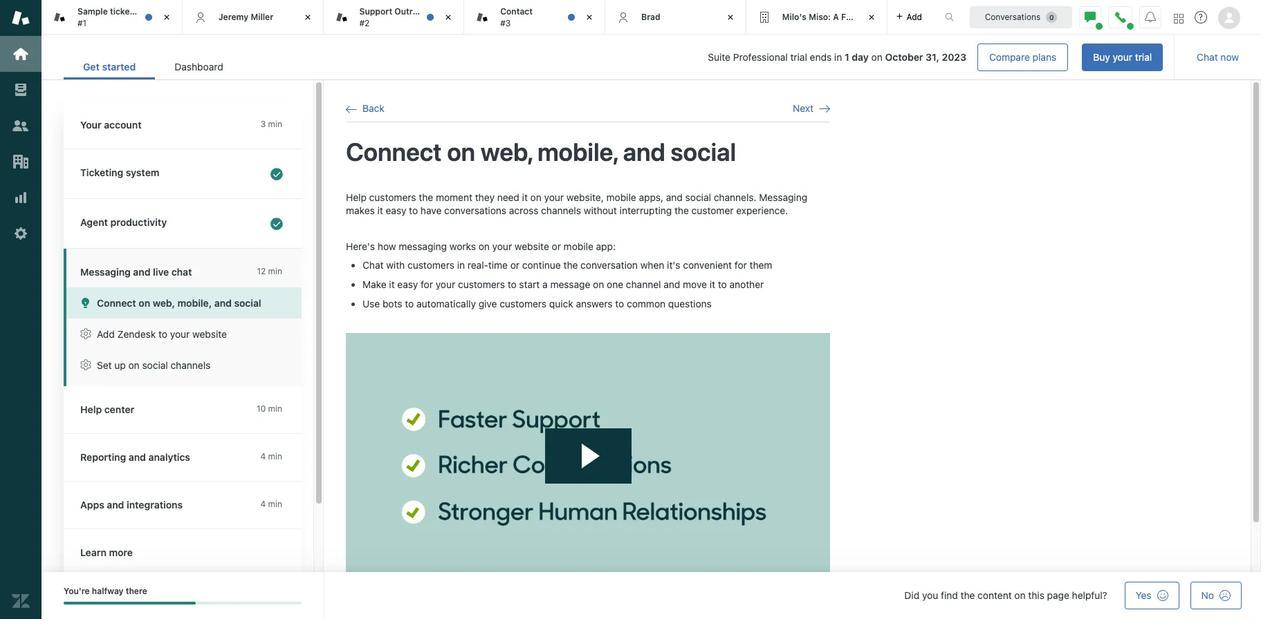 Task type: vqa. For each thing, say whether or not it's contained in the screenshot.
Sample ticket: Meet the ticket #1 at the top of page
yes



Task type: locate. For each thing, give the bounding box(es) containing it.
to left have
[[409, 205, 418, 217]]

on up moment
[[447, 137, 475, 167]]

mobile up chat with customers in real-time or continue the conversation when it's convenient for them
[[564, 241, 593, 252]]

2 tab from the left
[[323, 0, 464, 35]]

close image inside brad tab
[[723, 10, 737, 24]]

mobile up "without"
[[606, 191, 636, 203]]

0 horizontal spatial connect
[[97, 297, 136, 309]]

messaging and live chat heading
[[64, 249, 302, 288]]

mobile, inside content-title region
[[538, 137, 618, 167]]

0 horizontal spatial channels
[[171, 360, 211, 372]]

it
[[522, 191, 528, 203], [377, 205, 383, 217], [389, 279, 395, 291], [710, 279, 715, 291]]

2 close image from the left
[[583, 10, 596, 24]]

yes
[[1136, 590, 1152, 602]]

no button
[[1190, 583, 1242, 610]]

on inside button
[[128, 360, 140, 372]]

3
[[261, 119, 266, 129]]

0 vertical spatial easy
[[386, 205, 406, 217]]

connect on web, mobile, and social down the chat
[[97, 297, 261, 309]]

0 vertical spatial website
[[515, 241, 549, 252]]

mobile, up add zendesk to your website button
[[177, 297, 212, 309]]

social down add zendesk to your website
[[142, 360, 168, 372]]

your up automatically
[[436, 279, 455, 291]]

1 min from the top
[[268, 119, 282, 129]]

on inside footer
[[1015, 590, 1026, 602]]

customers up makes
[[369, 191, 416, 203]]

trial inside button
[[1135, 51, 1152, 63]]

min for apps and integrations
[[268, 500, 282, 510]]

0 vertical spatial or
[[552, 241, 561, 252]]

the left customer on the right top
[[675, 205, 689, 217]]

min for help center
[[268, 404, 282, 414]]

apps
[[80, 500, 104, 511]]

mobile inside help customers the moment they need it on your website, mobile apps, and social channels. messaging makes it easy to have conversations across channels without interrupting the customer experience.
[[606, 191, 636, 203]]

to right the zendesk
[[158, 329, 167, 340]]

help for help customers the moment they need it on your website, mobile apps, and social channels. messaging makes it easy to have conversations across channels without interrupting the customer experience.
[[346, 191, 367, 203]]

website,
[[567, 191, 604, 203]]

brad
[[641, 12, 660, 22]]

1 vertical spatial for
[[421, 279, 433, 291]]

get started image
[[12, 45, 30, 63]]

0 horizontal spatial messaging
[[80, 266, 131, 278]]

0 horizontal spatial web,
[[153, 297, 175, 309]]

on left one
[[593, 279, 604, 291]]

1 horizontal spatial for
[[735, 260, 747, 271]]

help up makes
[[346, 191, 367, 203]]

jeremy miller tab
[[182, 0, 323, 35]]

1 horizontal spatial web,
[[481, 137, 532, 167]]

1 vertical spatial connect
[[97, 297, 136, 309]]

zendesk support image
[[12, 9, 30, 27]]

1 close image from the left
[[160, 10, 173, 24]]

2 4 from the top
[[260, 500, 266, 510]]

web, up add zendesk to your website
[[153, 297, 175, 309]]

1 horizontal spatial channels
[[541, 205, 581, 217]]

on up the zendesk
[[139, 297, 150, 309]]

0 horizontal spatial mobile,
[[177, 297, 212, 309]]

close image up suite
[[723, 10, 737, 24]]

on right up
[[128, 360, 140, 372]]

5 min from the top
[[268, 500, 282, 510]]

tab containing contact
[[464, 0, 605, 35]]

milo's miso: a foodlez subsidiary tab
[[746, 0, 919, 35]]

dashboard tab
[[155, 54, 243, 80]]

connect up add
[[97, 297, 136, 309]]

the inside footer
[[961, 590, 975, 602]]

or right time
[[510, 260, 520, 271]]

video thumbnail image
[[346, 334, 830, 604], [346, 334, 830, 604]]

ticketing system button
[[64, 149, 299, 199]]

for left them at the top right
[[735, 260, 747, 271]]

compare
[[989, 51, 1030, 63]]

channels.
[[714, 191, 757, 203]]

help inside help customers the moment they need it on your website, mobile apps, and social channels. messaging makes it easy to have conversations across channels without interrupting the customer experience.
[[346, 191, 367, 203]]

close image inside milo's miso: a foodlez subsidiary 'tab'
[[864, 10, 878, 24]]

set up on social channels
[[97, 360, 211, 372]]

mobile,
[[538, 137, 618, 167], [177, 297, 212, 309]]

it right makes
[[377, 205, 383, 217]]

the up have
[[419, 191, 433, 203]]

1 vertical spatial mobile,
[[177, 297, 212, 309]]

trial down notifications icon on the top right of page
[[1135, 51, 1152, 63]]

3 min from the top
[[268, 404, 282, 414]]

tab list
[[64, 54, 243, 80]]

1 horizontal spatial or
[[552, 241, 561, 252]]

4 min from the top
[[268, 452, 282, 462]]

learn more button
[[64, 530, 299, 577]]

1 vertical spatial website
[[192, 329, 227, 340]]

real-
[[468, 260, 488, 271]]

1 4 min from the top
[[260, 452, 282, 462]]

3 close image from the left
[[723, 10, 737, 24]]

1 horizontal spatial mobile,
[[538, 137, 618, 167]]

contact
[[500, 6, 533, 17]]

make
[[363, 279, 386, 291]]

help left center
[[80, 404, 102, 416]]

0 vertical spatial mobile
[[606, 191, 636, 203]]

0 vertical spatial connect on web, mobile, and social
[[346, 137, 736, 167]]

social inside help customers the moment they need it on your website, mobile apps, and social channels. messaging makes it easy to have conversations across channels without interrupting the customer experience.
[[685, 191, 711, 203]]

back
[[363, 102, 385, 114]]

progress-bar progress bar
[[64, 603, 302, 606]]

on left this
[[1015, 590, 1026, 602]]

4 close image from the left
[[864, 10, 878, 24]]

productivity
[[110, 217, 167, 228]]

october
[[885, 51, 923, 63]]

trial left ends
[[790, 51, 807, 63]]

web, inside button
[[153, 297, 175, 309]]

customers down messaging
[[408, 260, 455, 271]]

10 min
[[257, 404, 282, 414]]

halfway
[[92, 587, 124, 597]]

0 vertical spatial web,
[[481, 137, 532, 167]]

sample ticket: meet the ticket #1
[[77, 6, 199, 28]]

1 vertical spatial 4
[[260, 500, 266, 510]]

apps and integrations
[[80, 500, 183, 511]]

messaging up experience.
[[759, 191, 807, 203]]

ticketing
[[80, 167, 123, 178]]

agent productivity button
[[64, 199, 299, 248]]

content
[[978, 590, 1012, 602]]

1 horizontal spatial connect
[[346, 137, 442, 167]]

0 horizontal spatial in
[[457, 260, 465, 271]]

10
[[257, 404, 266, 414]]

ticket
[[176, 6, 199, 17]]

on right the day on the top of page
[[871, 51, 883, 63]]

0 vertical spatial connect
[[346, 137, 442, 167]]

website up the continue
[[515, 241, 549, 252]]

easy down the with
[[397, 279, 418, 291]]

web,
[[481, 137, 532, 167], [153, 297, 175, 309]]

here's how messaging works on your website or mobile app:
[[346, 241, 616, 252]]

to left another
[[718, 279, 727, 291]]

they
[[475, 191, 495, 203]]

customers image
[[12, 117, 30, 135]]

0 horizontal spatial close image
[[442, 10, 455, 24]]

subsidiary
[[876, 12, 919, 22]]

channels down add zendesk to your website button
[[171, 360, 211, 372]]

0 vertical spatial messaging
[[759, 191, 807, 203]]

the right meet
[[161, 6, 174, 17]]

chat up make on the left
[[363, 260, 384, 271]]

contact #3
[[500, 6, 533, 28]]

messaging and live chat
[[80, 266, 192, 278]]

2 min from the top
[[268, 266, 282, 277]]

social up customer on the right top
[[685, 191, 711, 203]]

in
[[834, 51, 842, 63], [457, 260, 465, 271]]

to down one
[[615, 298, 624, 310]]

0 vertical spatial mobile,
[[538, 137, 618, 167]]

1 horizontal spatial connect on web, mobile, and social
[[346, 137, 736, 167]]

you're halfway there
[[64, 587, 147, 597]]

chat inside chat now button
[[1197, 51, 1218, 63]]

1 vertical spatial mobile
[[564, 241, 593, 252]]

0 horizontal spatial connect on web, mobile, and social
[[97, 297, 261, 309]]

tabs tab list
[[42, 0, 931, 35]]

support outreach #2
[[359, 6, 432, 28]]

messaging down agent
[[80, 266, 131, 278]]

when
[[640, 260, 664, 271]]

1 trial from the left
[[790, 51, 807, 63]]

2 close image from the left
[[301, 10, 314, 24]]

foodlez
[[841, 12, 873, 22]]

close image
[[442, 10, 455, 24], [583, 10, 596, 24]]

chat left now on the top of page
[[1197, 51, 1218, 63]]

and up apps,
[[623, 137, 665, 167]]

close image right the 'miller'
[[301, 10, 314, 24]]

2 4 min from the top
[[260, 500, 282, 510]]

3 tab from the left
[[464, 0, 605, 35]]

region
[[346, 191, 830, 604]]

#2
[[359, 18, 370, 28]]

use bots to automatically give customers quick answers to common questions
[[363, 298, 712, 310]]

connect
[[346, 137, 442, 167], [97, 297, 136, 309]]

message
[[550, 279, 590, 291]]

help center
[[80, 404, 134, 416]]

0 vertical spatial 4
[[260, 452, 266, 462]]

0 horizontal spatial or
[[510, 260, 520, 271]]

1
[[845, 51, 849, 63]]

1 horizontal spatial chat
[[1197, 51, 1218, 63]]

2 trial from the left
[[1135, 51, 1152, 63]]

to inside help customers the moment they need it on your website, mobile apps, and social channels. messaging makes it easy to have conversations across channels without interrupting the customer experience.
[[409, 205, 418, 217]]

apps,
[[639, 191, 664, 203]]

1 horizontal spatial messaging
[[759, 191, 807, 203]]

1 vertical spatial help
[[80, 404, 102, 416]]

0 horizontal spatial help
[[80, 404, 102, 416]]

chat
[[171, 266, 192, 278]]

the up message
[[564, 260, 578, 271]]

and inside help customers the moment they need it on your website, mobile apps, and social channels. messaging makes it easy to have conversations across channels without interrupting the customer experience.
[[666, 191, 683, 203]]

website down connect on web, mobile, and social button
[[192, 329, 227, 340]]

your right 'buy'
[[1113, 51, 1133, 63]]

main element
[[0, 0, 42, 620]]

on up across
[[530, 191, 542, 203]]

channels down the website,
[[541, 205, 581, 217]]

12 min
[[257, 266, 282, 277]]

connect on web, mobile, and social up need
[[346, 137, 736, 167]]

this
[[1028, 590, 1045, 602]]

did you find the content on this page helpful?
[[905, 590, 1107, 602]]

button displays agent's chat status as online. image
[[1085, 11, 1096, 22]]

jeremy miller
[[218, 12, 273, 22]]

the right find
[[961, 590, 975, 602]]

more
[[109, 547, 133, 559]]

have
[[421, 205, 442, 217]]

on
[[871, 51, 883, 63], [447, 137, 475, 167], [530, 191, 542, 203], [479, 241, 490, 252], [593, 279, 604, 291], [139, 297, 150, 309], [128, 360, 140, 372], [1015, 590, 1026, 602]]

1 vertical spatial channels
[[171, 360, 211, 372]]

and inside content-title region
[[623, 137, 665, 167]]

answers
[[576, 298, 613, 310]]

mobile, up the website,
[[538, 137, 618, 167]]

0 horizontal spatial trial
[[790, 51, 807, 63]]

social up channels.
[[671, 137, 736, 167]]

tab
[[42, 0, 199, 35], [323, 0, 464, 35], [464, 0, 605, 35]]

reporting
[[80, 452, 126, 464]]

close image for jeremy miller
[[301, 10, 314, 24]]

compare plans button
[[978, 44, 1068, 71]]

set up on social channels button
[[66, 350, 302, 381]]

close image right meet
[[160, 10, 173, 24]]

or up chat with customers in real-time or continue the conversation when it's convenient for them
[[552, 241, 561, 252]]

your left the website,
[[544, 191, 564, 203]]

helpful?
[[1072, 590, 1107, 602]]

back button
[[346, 102, 385, 115]]

0 horizontal spatial chat
[[363, 260, 384, 271]]

messaging
[[759, 191, 807, 203], [80, 266, 131, 278]]

1 vertical spatial chat
[[363, 260, 384, 271]]

1 vertical spatial web,
[[153, 297, 175, 309]]

1 tab from the left
[[42, 0, 199, 35]]

close image
[[160, 10, 173, 24], [301, 10, 314, 24], [723, 10, 737, 24], [864, 10, 878, 24]]

help for help center
[[80, 404, 102, 416]]

0 horizontal spatial for
[[421, 279, 433, 291]]

it right move
[[710, 279, 715, 291]]

connect down the back
[[346, 137, 442, 167]]

customers down real-
[[458, 279, 505, 291]]

1 horizontal spatial trial
[[1135, 51, 1152, 63]]

1 close image from the left
[[442, 10, 455, 24]]

1 4 from the top
[[260, 452, 266, 462]]

web, up need
[[481, 137, 532, 167]]

buy
[[1093, 51, 1110, 63]]

0 horizontal spatial website
[[192, 329, 227, 340]]

close image right 'a' at the right of page
[[864, 10, 878, 24]]

in left real-
[[457, 260, 465, 271]]

social down 12
[[234, 297, 261, 309]]

and left live
[[133, 266, 150, 278]]

min
[[268, 119, 282, 129], [268, 266, 282, 277], [268, 404, 282, 414], [268, 452, 282, 462], [268, 500, 282, 510]]

1 horizontal spatial close image
[[583, 10, 596, 24]]

1 horizontal spatial help
[[346, 191, 367, 203]]

and right apps,
[[666, 191, 683, 203]]

for up automatically
[[421, 279, 433, 291]]

4 min for integrations
[[260, 500, 282, 510]]

your up time
[[492, 241, 512, 252]]

and right apps
[[107, 500, 124, 511]]

1 vertical spatial connect on web, mobile, and social
[[97, 297, 261, 309]]

1 vertical spatial messaging
[[80, 266, 131, 278]]

social inside content-title region
[[671, 137, 736, 167]]

and inside button
[[214, 297, 232, 309]]

milo's miso: a foodlez subsidiary
[[782, 12, 919, 22]]

common
[[627, 298, 666, 310]]

get started
[[83, 61, 136, 73]]

close image left brad
[[583, 10, 596, 24]]

footer
[[42, 573, 1261, 620]]

0 vertical spatial help
[[346, 191, 367, 203]]

outreach
[[395, 6, 432, 17]]

section
[[254, 44, 1163, 71]]

easy left have
[[386, 205, 406, 217]]

in left 1
[[834, 51, 842, 63]]

channels inside button
[[171, 360, 211, 372]]

up
[[114, 360, 126, 372]]

did
[[905, 590, 920, 602]]

1 horizontal spatial mobile
[[606, 191, 636, 203]]

1 vertical spatial or
[[510, 260, 520, 271]]

0 vertical spatial 4 min
[[260, 452, 282, 462]]

min for your account
[[268, 119, 282, 129]]

min inside messaging and live chat heading
[[268, 266, 282, 277]]

0 vertical spatial in
[[834, 51, 842, 63]]

0 vertical spatial chat
[[1197, 51, 1218, 63]]

close image inside jeremy miller tab
[[301, 10, 314, 24]]

close image right outreach
[[442, 10, 455, 24]]

bots
[[383, 298, 402, 310]]

easy inside help customers the moment they need it on your website, mobile apps, and social channels. messaging makes it easy to have conversations across channels without interrupting the customer experience.
[[386, 205, 406, 217]]

another
[[730, 279, 764, 291]]

0 vertical spatial channels
[[541, 205, 581, 217]]

moment
[[436, 191, 473, 203]]

and up add zendesk to your website button
[[214, 297, 232, 309]]

1 vertical spatial 4 min
[[260, 500, 282, 510]]



Task type: describe. For each thing, give the bounding box(es) containing it.
start
[[519, 279, 540, 291]]

min for messaging and live chat
[[268, 266, 282, 277]]

reporting image
[[12, 189, 30, 207]]

jeremy
[[218, 12, 249, 22]]

started
[[102, 61, 136, 73]]

1 horizontal spatial website
[[515, 241, 549, 252]]

the inside sample ticket: meet the ticket #1
[[161, 6, 174, 17]]

close image for contact
[[583, 10, 596, 24]]

footer containing did you find the content on this page helpful?
[[42, 573, 1261, 620]]

here's
[[346, 241, 375, 252]]

a
[[833, 12, 839, 22]]

admin image
[[12, 225, 30, 243]]

ends
[[810, 51, 832, 63]]

4 for reporting and analytics
[[260, 452, 266, 462]]

31,
[[926, 51, 940, 63]]

need
[[497, 191, 520, 203]]

how
[[378, 241, 396, 252]]

on inside help customers the moment they need it on your website, mobile apps, and social channels. messaging makes it easy to have conversations across channels without interrupting the customer experience.
[[530, 191, 542, 203]]

time
[[488, 260, 508, 271]]

chat now
[[1197, 51, 1239, 63]]

tab list containing get started
[[64, 54, 243, 80]]

4 for apps and integrations
[[260, 500, 266, 510]]

yes button
[[1125, 583, 1179, 610]]

there
[[126, 587, 147, 597]]

without
[[584, 205, 617, 217]]

customer
[[692, 205, 734, 217]]

ticket:
[[110, 6, 136, 17]]

video element
[[346, 334, 830, 604]]

buy your trial button
[[1082, 44, 1163, 71]]

move
[[683, 279, 707, 291]]

0 vertical spatial for
[[735, 260, 747, 271]]

region containing help customers the moment they need it on your website, mobile apps, and social channels. messaging makes it easy to have conversations across channels without interrupting the customer experience.
[[346, 191, 830, 604]]

close image for milo's miso: a foodlez subsidiary
[[864, 10, 878, 24]]

tab containing support outreach
[[323, 0, 464, 35]]

3 min
[[261, 119, 282, 129]]

and inside heading
[[133, 266, 150, 278]]

close image for support outreach
[[442, 10, 455, 24]]

1 horizontal spatial in
[[834, 51, 842, 63]]

notifications image
[[1145, 11, 1156, 22]]

get
[[83, 61, 100, 73]]

add
[[97, 329, 115, 340]]

now
[[1221, 51, 1239, 63]]

channel
[[626, 279, 661, 291]]

messaging inside help customers the moment they need it on your website, mobile apps, and social channels. messaging makes it easy to have conversations across channels without interrupting the customer experience.
[[759, 191, 807, 203]]

add
[[907, 11, 922, 22]]

make it easy for your customers to start a message on one channel and move it to another
[[363, 279, 764, 291]]

sample
[[77, 6, 108, 17]]

next button
[[793, 102, 830, 115]]

your inside help customers the moment they need it on your website, mobile apps, and social channels. messaging makes it easy to have conversations across channels without interrupting the customer experience.
[[544, 191, 564, 203]]

on up real-
[[479, 241, 490, 252]]

0 horizontal spatial mobile
[[564, 241, 593, 252]]

miso:
[[809, 12, 831, 22]]

give
[[479, 298, 497, 310]]

your up set up on social channels button
[[170, 329, 190, 340]]

and down it's
[[664, 279, 680, 291]]

analytics
[[148, 452, 190, 464]]

conversations button
[[970, 6, 1072, 28]]

next
[[793, 102, 814, 114]]

on inside button
[[139, 297, 150, 309]]

tab containing sample ticket: meet the ticket
[[42, 0, 199, 35]]

meet
[[138, 6, 158, 17]]

1 vertical spatial easy
[[397, 279, 418, 291]]

conversations
[[985, 11, 1041, 22]]

customers inside help customers the moment they need it on your website, mobile apps, and social channels. messaging makes it easy to have conversations across channels without interrupting the customer experience.
[[369, 191, 416, 203]]

get help image
[[1195, 11, 1207, 24]]

min for reporting and analytics
[[268, 452, 282, 462]]

zendesk products image
[[1174, 13, 1184, 23]]

one
[[607, 279, 623, 291]]

miller
[[251, 12, 273, 22]]

website inside button
[[192, 329, 227, 340]]

web, inside content-title region
[[481, 137, 532, 167]]

organizations image
[[12, 153, 30, 171]]

quick
[[549, 298, 573, 310]]

content-title region
[[346, 137, 830, 169]]

October 31, 2023 text field
[[885, 51, 967, 63]]

channels inside help customers the moment they need it on your website, mobile apps, and social channels. messaging makes it easy to have conversations across channels without interrupting the customer experience.
[[541, 205, 581, 217]]

agent
[[80, 217, 108, 228]]

conversation
[[581, 260, 638, 271]]

progress bar image
[[64, 603, 196, 606]]

them
[[750, 260, 772, 271]]

customers down start
[[500, 298, 547, 310]]

a
[[542, 279, 548, 291]]

conversations
[[444, 205, 506, 217]]

connect on web, mobile, and social inside button
[[97, 297, 261, 309]]

connect on web, mobile, and social inside content-title region
[[346, 137, 736, 167]]

4 min for analytics
[[260, 452, 282, 462]]

add button
[[887, 0, 931, 34]]

views image
[[12, 81, 30, 99]]

to left start
[[508, 279, 517, 291]]

across
[[509, 205, 539, 217]]

trial for your
[[1135, 51, 1152, 63]]

on inside region
[[447, 137, 475, 167]]

it up across
[[522, 191, 528, 203]]

social inside button
[[234, 297, 261, 309]]

integrations
[[127, 500, 183, 511]]

continue
[[522, 260, 561, 271]]

convenient
[[683, 260, 732, 271]]

with
[[386, 260, 405, 271]]

zendesk image
[[12, 593, 30, 611]]

add zendesk to your website
[[97, 329, 227, 340]]

milo's
[[782, 12, 807, 22]]

2023
[[942, 51, 967, 63]]

chat for chat now
[[1197, 51, 1218, 63]]

to inside button
[[158, 329, 167, 340]]

and left analytics
[[129, 452, 146, 464]]

learn more
[[80, 547, 133, 559]]

app:
[[596, 241, 616, 252]]

account
[[104, 119, 142, 131]]

professional
[[733, 51, 788, 63]]

to right bots
[[405, 298, 414, 310]]

1 vertical spatial in
[[457, 260, 465, 271]]

you're
[[64, 587, 90, 597]]

ticketing system
[[80, 167, 159, 178]]

interrupting
[[620, 205, 672, 217]]

it's
[[667, 260, 680, 271]]

zendesk
[[117, 329, 156, 340]]

messaging
[[399, 241, 447, 252]]

suite
[[708, 51, 731, 63]]

chat for chat with customers in real-time or continue the conversation when it's convenient for them
[[363, 260, 384, 271]]

social inside button
[[142, 360, 168, 372]]

set
[[97, 360, 112, 372]]

messaging inside heading
[[80, 266, 131, 278]]

connect on web, mobile, and social button
[[66, 288, 302, 319]]

brad tab
[[605, 0, 746, 35]]

it right make on the left
[[389, 279, 395, 291]]

center
[[104, 404, 134, 416]]

add zendesk to your website button
[[66, 319, 302, 350]]

buy your trial
[[1093, 51, 1152, 63]]

section containing suite professional trial ends in
[[254, 44, 1163, 71]]

on inside section
[[871, 51, 883, 63]]

connect inside button
[[97, 297, 136, 309]]

automatically
[[417, 298, 476, 310]]

connect inside content-title region
[[346, 137, 442, 167]]

trial for professional
[[790, 51, 807, 63]]

chat with customers in real-time or continue the conversation when it's convenient for them
[[363, 260, 772, 271]]

mobile, inside connect on web, mobile, and social button
[[177, 297, 212, 309]]

experience.
[[736, 205, 788, 217]]

close image for brad
[[723, 10, 737, 24]]

works
[[450, 241, 476, 252]]



